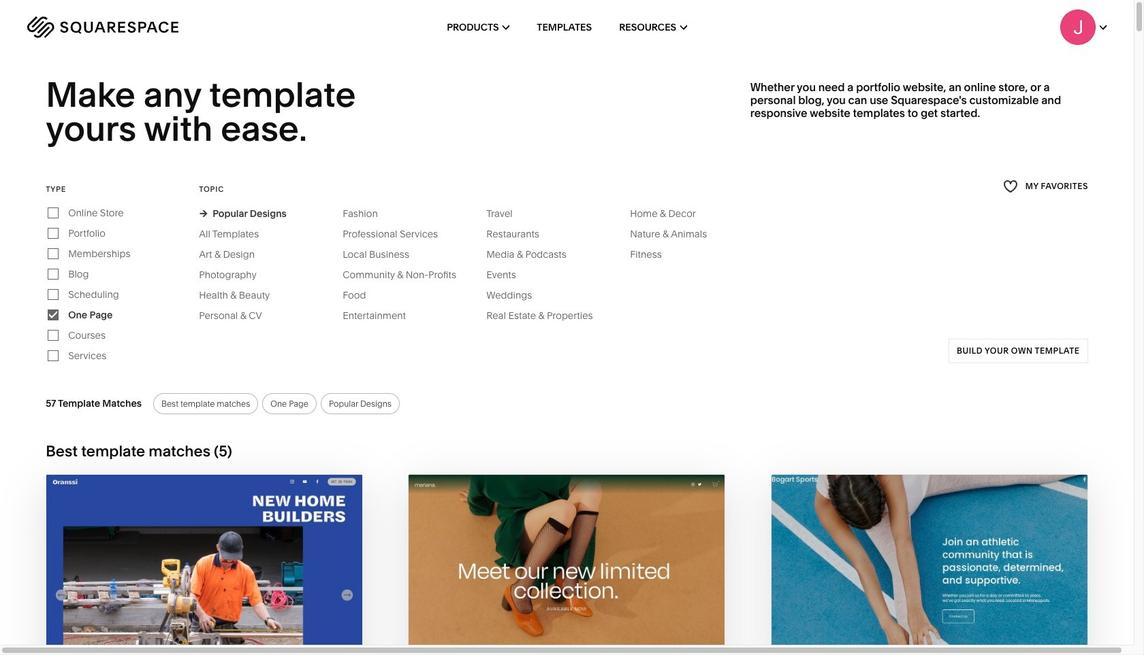 Task type: vqa. For each thing, say whether or not it's contained in the screenshot.
Mariana image
yes



Task type: locate. For each thing, give the bounding box(es) containing it.
oranssi image
[[46, 475, 363, 656]]

mariana image
[[409, 475, 725, 656]]



Task type: describe. For each thing, give the bounding box(es) containing it.
bogart image
[[771, 475, 1087, 656]]



